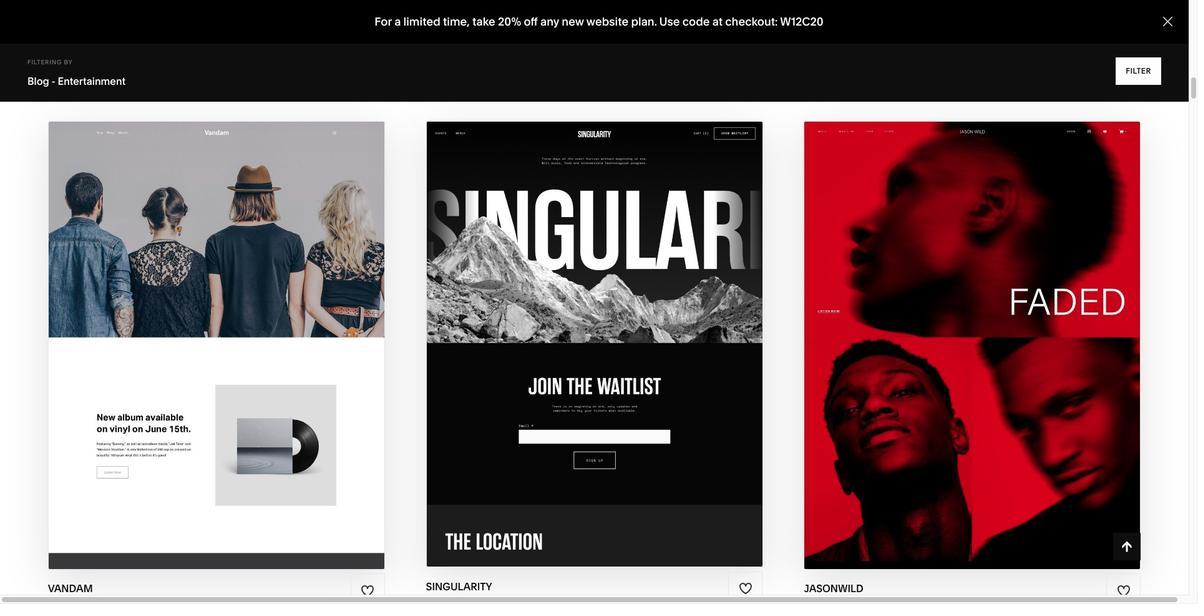 Task type: vqa. For each thing, say whether or not it's contained in the screenshot.
the rightmost with
yes



Task type: locate. For each thing, give the bounding box(es) containing it.
vandam
[[220, 321, 275, 335], [48, 583, 93, 595]]

limited
[[404, 14, 441, 29]]

preview
[[525, 344, 579, 359], [907, 345, 962, 360]]

new
[[562, 14, 584, 29]]

w12c20
[[780, 14, 824, 29]]

1 horizontal spatial preview
[[907, 345, 962, 360]]

by
[[64, 59, 73, 66]]

0 horizontal spatial with
[[185, 321, 217, 335]]

20%
[[498, 14, 521, 29]]

preview jasonwild
[[907, 345, 1038, 360]]

blog - entertainment
[[27, 75, 126, 87]]

1 vertical spatial jasonwild
[[965, 345, 1038, 360]]

2 vertical spatial jasonwild
[[804, 583, 864, 595]]

singularity image
[[427, 122, 762, 567]]

code
[[683, 14, 710, 29]]

start for start with jasonwild
[[892, 321, 929, 335]]

singularity inside button
[[585, 320, 667, 334]]

filtering by
[[27, 59, 73, 66]]

a
[[395, 14, 401, 29]]

preview down start with jasonwild
[[907, 345, 962, 360]]

checkout:
[[726, 14, 778, 29]]

filter
[[1126, 66, 1152, 76]]

add singularity to your favorites list image
[[739, 582, 753, 595]]

0 vertical spatial vandam
[[220, 321, 275, 335]]

jasonwild inside button
[[967, 321, 1040, 335]]

for a limited time, take 20% off any new website plan. use code at checkout: w12c20
[[375, 14, 824, 29]]

start for start with singularity
[[509, 320, 547, 334]]

with
[[550, 320, 581, 334], [185, 321, 217, 335], [932, 321, 964, 335]]

0 horizontal spatial start
[[145, 321, 182, 335]]

time,
[[443, 14, 470, 29]]

entertainment
[[58, 75, 126, 87]]

1 horizontal spatial vandam
[[220, 321, 275, 335]]

preview down start with singularity
[[525, 344, 579, 359]]

2 horizontal spatial start
[[892, 321, 929, 335]]

2 vertical spatial singularity
[[426, 580, 492, 593]]

waverly image
[[49, 0, 384, 37]]

kitui image
[[427, 0, 762, 37]]

add jasonwild to your favorites list image
[[1117, 584, 1131, 598]]

0 vertical spatial jasonwild
[[967, 321, 1040, 335]]

jasonwild
[[967, 321, 1040, 335], [965, 345, 1038, 360], [804, 583, 864, 595]]

0 horizontal spatial preview
[[525, 344, 579, 359]]

with for singularity
[[550, 320, 581, 334]]

take
[[473, 14, 495, 29]]

preview for preview singularity
[[525, 344, 579, 359]]

1 horizontal spatial start
[[509, 320, 547, 334]]

start with jasonwild button
[[892, 311, 1054, 346]]

waverly
[[48, 50, 94, 62]]

at
[[713, 14, 723, 29]]

1 horizontal spatial with
[[550, 320, 581, 334]]

website
[[587, 14, 629, 29]]

1 vertical spatial vandam
[[48, 583, 93, 595]]

vandam image
[[49, 122, 384, 569]]

preview singularity link
[[525, 335, 664, 369]]

0 vertical spatial singularity
[[585, 320, 667, 334]]

2 horizontal spatial with
[[932, 321, 964, 335]]

singularity
[[585, 320, 667, 334], [582, 344, 664, 359], [426, 580, 492, 593]]

start with jasonwild
[[892, 321, 1040, 335]]

start for start with vandam
[[145, 321, 182, 335]]

start
[[509, 320, 547, 334], [145, 321, 182, 335], [892, 321, 929, 335]]

start with singularity button
[[509, 310, 680, 345]]

with for vandam
[[185, 321, 217, 335]]



Task type: describe. For each thing, give the bounding box(es) containing it.
0 horizontal spatial vandam
[[48, 583, 93, 595]]

1 vertical spatial singularity
[[582, 344, 664, 359]]

start with singularity
[[509, 320, 667, 334]]

preview for preview jasonwild
[[907, 345, 962, 360]]

start with vandam
[[145, 321, 275, 335]]

add vandam to your favorites list image
[[361, 584, 375, 598]]

filter button
[[1116, 57, 1162, 85]]

for
[[375, 14, 392, 29]]

plan.
[[631, 14, 657, 29]]

use
[[659, 14, 680, 29]]

cruz image
[[805, 0, 1140, 37]]

-
[[52, 75, 55, 87]]

filtering
[[27, 59, 62, 66]]

jasonwild image
[[805, 122, 1140, 569]]

back to top image
[[1121, 540, 1134, 554]]

preview singularity
[[525, 344, 664, 359]]

blog
[[27, 75, 49, 87]]

start with vandam button
[[145, 311, 288, 346]]

vandam inside button
[[220, 321, 275, 335]]

any
[[540, 14, 559, 29]]

off
[[524, 14, 538, 29]]

preview jasonwild link
[[907, 336, 1038, 370]]

with for jasonwild
[[932, 321, 964, 335]]



